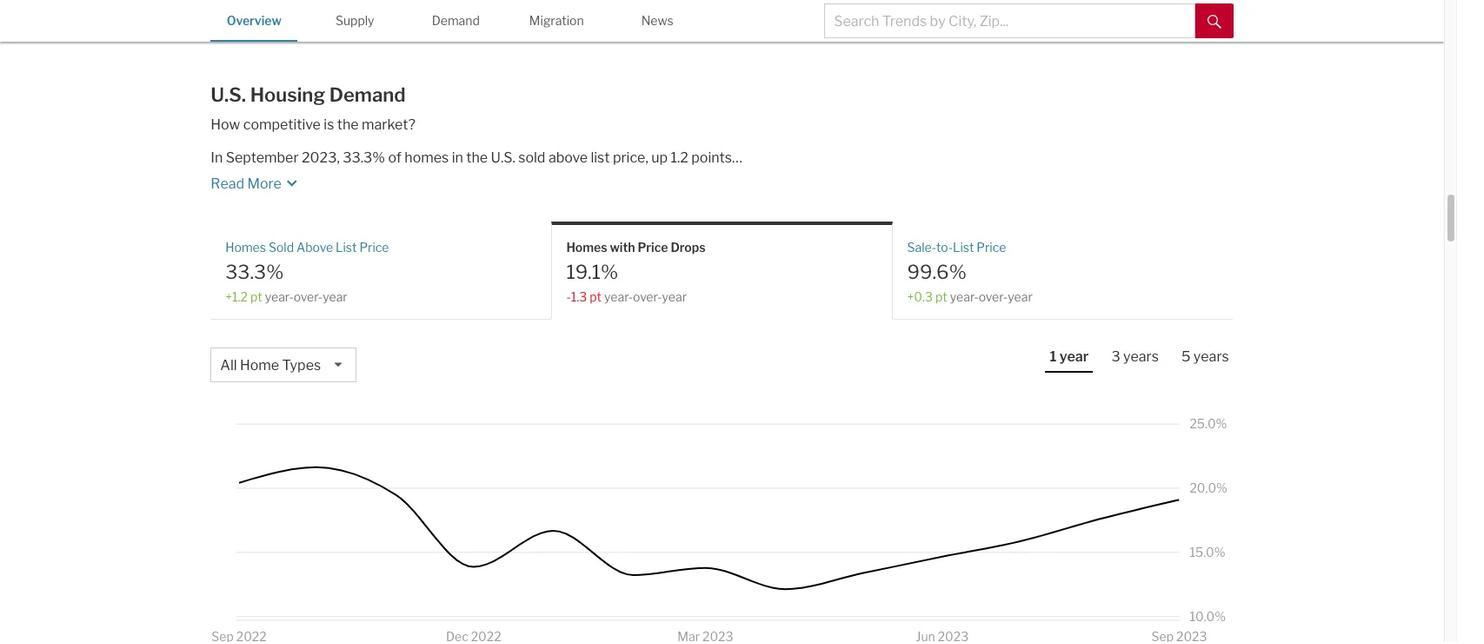 Task type: vqa. For each thing, say whether or not it's contained in the screenshot.
Fourth
no



Task type: describe. For each thing, give the bounding box(es) containing it.
-
[[567, 290, 571, 304]]

above
[[297, 240, 333, 254]]

how competitive is the market?
[[211, 116, 416, 133]]

over- for 33.3%
[[294, 290, 323, 304]]

to-
[[937, 240, 953, 254]]

overview link
[[211, 0, 298, 40]]

homes with price drops 19.1% -1.3 pt year-over-year
[[567, 240, 706, 304]]

read more link
[[211, 167, 927, 194]]

0 horizontal spatial demand
[[329, 84, 406, 106]]

year inside button
[[1060, 349, 1089, 366]]

how
[[211, 116, 240, 133]]

over- inside sale-to-list price 99.6% +0.3 pt year-over-year
[[979, 290, 1008, 304]]

Search Trends by City, Zip... search field
[[825, 3, 1196, 38]]

price inside sale-to-list price 99.6% +0.3 pt year-over-year
[[977, 240, 1007, 254]]

99.6%
[[908, 261, 967, 283]]

homes
[[405, 149, 449, 166]]

news
[[642, 13, 674, 28]]

price inside homes with price drops 19.1% -1.3 pt year-over-year
[[638, 240, 668, 254]]

sold
[[519, 149, 546, 166]]

demand link
[[412, 0, 499, 40]]

in september 2023, 33.3% of homes in the u.s. sold above list price, up 1.2 points …
[[211, 149, 743, 166]]

1
[[1050, 349, 1057, 366]]

price,
[[613, 149, 649, 166]]

drops
[[671, 240, 706, 254]]

1 horizontal spatial the
[[466, 149, 488, 166]]

sale-
[[908, 240, 937, 254]]

+0.3
[[908, 290, 933, 304]]

in
[[211, 149, 223, 166]]

u.s. housing demand
[[211, 84, 406, 106]]

sold
[[269, 240, 294, 254]]

pt for 33.3%
[[250, 290, 262, 304]]

pt inside sale-to-list price 99.6% +0.3 pt year-over-year
[[936, 290, 948, 304]]

home
[[240, 358, 279, 374]]

news link
[[614, 0, 701, 40]]

list inside homes sold above list price 33.3% +1.2 pt year-over-year
[[336, 240, 357, 254]]

migration link
[[513, 0, 600, 40]]

0 vertical spatial the
[[337, 116, 359, 133]]

1 horizontal spatial 33.3%
[[343, 149, 385, 166]]

supply
[[336, 13, 374, 28]]

years for 5 years
[[1194, 349, 1230, 366]]

pt for -
[[590, 290, 602, 304]]

year- for 19.1%
[[604, 290, 633, 304]]

supply link
[[312, 0, 399, 40]]

3
[[1112, 349, 1121, 366]]

read
[[211, 175, 244, 192]]

above
[[549, 149, 588, 166]]

is
[[324, 116, 334, 133]]

0 horizontal spatial u.s.
[[211, 84, 246, 106]]

5 years
[[1182, 349, 1230, 366]]

year- inside sale-to-list price 99.6% +0.3 pt year-over-year
[[950, 290, 979, 304]]



Task type: locate. For each thing, give the bounding box(es) containing it.
list inside sale-to-list price 99.6% +0.3 pt year-over-year
[[953, 240, 974, 254]]

pt right +1.2
[[250, 290, 262, 304]]

0 horizontal spatial over-
[[294, 290, 323, 304]]

u.s. up "how"
[[211, 84, 246, 106]]

over- down above
[[294, 290, 323, 304]]

1 year button
[[1046, 348, 1094, 373]]

1 year
[[1050, 349, 1089, 366]]

0 vertical spatial demand
[[432, 13, 480, 28]]

2 year- from the left
[[604, 290, 633, 304]]

1 vertical spatial the
[[466, 149, 488, 166]]

up
[[652, 149, 668, 166]]

submit search image
[[1208, 15, 1222, 28]]

1 price from the left
[[360, 240, 389, 254]]

19.1%
[[567, 261, 618, 283]]

1 horizontal spatial pt
[[590, 290, 602, 304]]

1 over- from the left
[[294, 290, 323, 304]]

1 horizontal spatial list
[[953, 240, 974, 254]]

with
[[610, 240, 635, 254]]

1.2
[[671, 149, 689, 166]]

homes for 33.3%
[[225, 240, 266, 254]]

homes inside homes with price drops 19.1% -1.3 pt year-over-year
[[567, 240, 608, 254]]

5
[[1182, 349, 1191, 366]]

5 years button
[[1178, 348, 1234, 372]]

price right the to-
[[977, 240, 1007, 254]]

the right the is
[[337, 116, 359, 133]]

2 homes from the left
[[567, 240, 608, 254]]

demand inside demand link
[[432, 13, 480, 28]]

33.3% left of
[[343, 149, 385, 166]]

over-
[[294, 290, 323, 304], [633, 290, 662, 304], [979, 290, 1008, 304]]

3 years
[[1112, 349, 1159, 366]]

year inside homes with price drops 19.1% -1.3 pt year-over-year
[[662, 290, 687, 304]]

types
[[282, 358, 321, 374]]

0 horizontal spatial 33.3%
[[225, 261, 284, 283]]

of
[[388, 149, 402, 166]]

competitive
[[243, 116, 321, 133]]

september
[[226, 149, 299, 166]]

over- right +0.3
[[979, 290, 1008, 304]]

2 horizontal spatial year-
[[950, 290, 979, 304]]

2 pt from the left
[[590, 290, 602, 304]]

year-
[[265, 290, 294, 304], [604, 290, 633, 304], [950, 290, 979, 304]]

0 horizontal spatial years
[[1124, 349, 1159, 366]]

year- for 33.3%
[[265, 290, 294, 304]]

market?
[[362, 116, 416, 133]]

homes for 19.1%
[[567, 240, 608, 254]]

u.s.
[[211, 84, 246, 106], [491, 149, 516, 166]]

2 horizontal spatial pt
[[936, 290, 948, 304]]

price right with
[[638, 240, 668, 254]]

price
[[360, 240, 389, 254], [638, 240, 668, 254], [977, 240, 1007, 254]]

homes left sold
[[225, 240, 266, 254]]

0 horizontal spatial pt
[[250, 290, 262, 304]]

3 year- from the left
[[950, 290, 979, 304]]

list right above
[[336, 240, 357, 254]]

2 price from the left
[[638, 240, 668, 254]]

3 price from the left
[[977, 240, 1007, 254]]

2023,
[[302, 149, 340, 166]]

years right '5'
[[1194, 349, 1230, 366]]

list
[[336, 240, 357, 254], [953, 240, 974, 254]]

points
[[692, 149, 732, 166]]

year- inside homes with price drops 19.1% -1.3 pt year-over-year
[[604, 290, 633, 304]]

homes up 19.1%
[[567, 240, 608, 254]]

33.3% up +1.2
[[225, 261, 284, 283]]

over- down with
[[633, 290, 662, 304]]

1 horizontal spatial price
[[638, 240, 668, 254]]

years
[[1124, 349, 1159, 366], [1194, 349, 1230, 366]]

year- inside homes sold above list price 33.3% +1.2 pt year-over-year
[[265, 290, 294, 304]]

year inside sale-to-list price 99.6% +0.3 pt year-over-year
[[1008, 290, 1033, 304]]

1 list from the left
[[336, 240, 357, 254]]

1 year- from the left
[[265, 290, 294, 304]]

price inside homes sold above list price 33.3% +1.2 pt year-over-year
[[360, 240, 389, 254]]

1.3
[[571, 290, 587, 304]]

pt inside homes sold above list price 33.3% +1.2 pt year-over-year
[[250, 290, 262, 304]]

…
[[732, 149, 743, 166]]

homes sold above list price 33.3% +1.2 pt year-over-year
[[225, 240, 389, 304]]

1 horizontal spatial homes
[[567, 240, 608, 254]]

0 horizontal spatial the
[[337, 116, 359, 133]]

33.3%
[[343, 149, 385, 166], [225, 261, 284, 283]]

all home types
[[220, 358, 321, 374]]

33.3% inside homes sold above list price 33.3% +1.2 pt year-over-year
[[225, 261, 284, 283]]

migration
[[530, 13, 584, 28]]

more
[[247, 175, 282, 192]]

the right in
[[466, 149, 488, 166]]

pt
[[250, 290, 262, 304], [590, 290, 602, 304], [936, 290, 948, 304]]

1 vertical spatial 33.3%
[[225, 261, 284, 283]]

2 years from the left
[[1194, 349, 1230, 366]]

u.s. left sold
[[491, 149, 516, 166]]

housing
[[250, 84, 325, 106]]

1 horizontal spatial demand
[[432, 13, 480, 28]]

0 vertical spatial 33.3%
[[343, 149, 385, 166]]

year
[[323, 290, 348, 304], [662, 290, 687, 304], [1008, 290, 1033, 304], [1060, 349, 1089, 366]]

homes
[[225, 240, 266, 254], [567, 240, 608, 254]]

pt right +0.3
[[936, 290, 948, 304]]

1 vertical spatial demand
[[329, 84, 406, 106]]

2 over- from the left
[[633, 290, 662, 304]]

1 horizontal spatial year-
[[604, 290, 633, 304]]

pt right 1.3
[[590, 290, 602, 304]]

1 horizontal spatial u.s.
[[491, 149, 516, 166]]

in
[[452, 149, 463, 166]]

1 vertical spatial u.s.
[[491, 149, 516, 166]]

demand
[[432, 13, 480, 28], [329, 84, 406, 106]]

list
[[591, 149, 610, 166]]

0 horizontal spatial year-
[[265, 290, 294, 304]]

1 horizontal spatial over-
[[633, 290, 662, 304]]

over- inside homes with price drops 19.1% -1.3 pt year-over-year
[[633, 290, 662, 304]]

read more
[[211, 175, 282, 192]]

1 homes from the left
[[225, 240, 266, 254]]

overview
[[227, 13, 282, 28]]

0 horizontal spatial price
[[360, 240, 389, 254]]

0 horizontal spatial homes
[[225, 240, 266, 254]]

3 pt from the left
[[936, 290, 948, 304]]

1 years from the left
[[1124, 349, 1159, 366]]

price right above
[[360, 240, 389, 254]]

pt inside homes with price drops 19.1% -1.3 pt year-over-year
[[590, 290, 602, 304]]

years right "3"
[[1124, 349, 1159, 366]]

sale-to-list price 99.6% +0.3 pt year-over-year
[[908, 240, 1033, 304]]

years for 3 years
[[1124, 349, 1159, 366]]

the
[[337, 116, 359, 133], [466, 149, 488, 166]]

homes inside homes sold above list price 33.3% +1.2 pt year-over-year
[[225, 240, 266, 254]]

1 pt from the left
[[250, 290, 262, 304]]

year- right +1.2
[[265, 290, 294, 304]]

0 vertical spatial u.s.
[[211, 84, 246, 106]]

list up 99.6%
[[953, 240, 974, 254]]

0 horizontal spatial list
[[336, 240, 357, 254]]

2 horizontal spatial over-
[[979, 290, 1008, 304]]

3 over- from the left
[[979, 290, 1008, 304]]

over- inside homes sold above list price 33.3% +1.2 pt year-over-year
[[294, 290, 323, 304]]

all
[[220, 358, 237, 374]]

2 list from the left
[[953, 240, 974, 254]]

year inside homes sold above list price 33.3% +1.2 pt year-over-year
[[323, 290, 348, 304]]

1 horizontal spatial years
[[1194, 349, 1230, 366]]

2 horizontal spatial price
[[977, 240, 1007, 254]]

year- down 19.1%
[[604, 290, 633, 304]]

3 years button
[[1108, 348, 1164, 372]]

+1.2
[[225, 290, 248, 304]]

year- down 99.6%
[[950, 290, 979, 304]]

over- for 19.1%
[[633, 290, 662, 304]]



